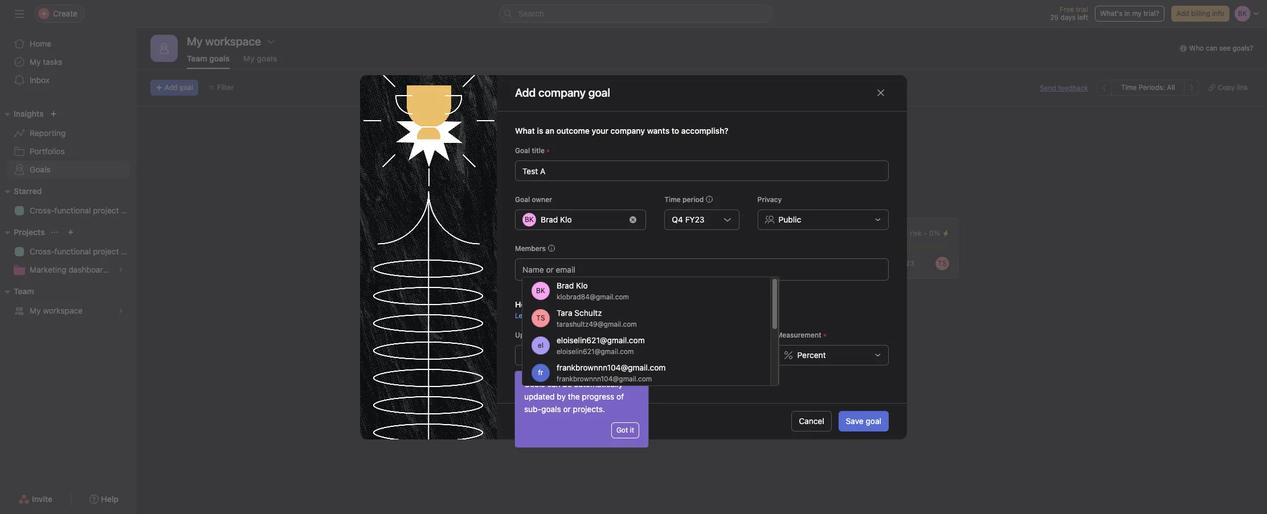 Task type: describe. For each thing, give the bounding box(es) containing it.
and
[[615, 152, 628, 162]]

send feedback
[[1040, 84, 1089, 92]]

my
[[1133, 9, 1142, 18]]

measurement
[[777, 331, 822, 340]]

time
[[665, 195, 681, 204]]

goals inside goals can be automatically updated by the progress of sub-goals or projects.
[[542, 405, 561, 414]]

work
[[595, 152, 612, 162]]

required image for measurement
[[822, 332, 829, 339]]

team goals
[[187, 54, 230, 63]]

starred element
[[0, 181, 137, 222]]

my tasks link
[[7, 53, 130, 71]]

add company goal dialog
[[360, 75, 908, 440]]

my tasks
[[30, 57, 62, 67]]

copy
[[1219, 83, 1236, 92]]

public
[[779, 215, 802, 224]]

inspired.
[[648, 152, 679, 162]]

what
[[515, 126, 535, 135]]

time period
[[665, 195, 704, 204]]

by
[[557, 392, 566, 402]]

insights
[[14, 109, 44, 119]]

how will you measure progress toward success? learn to set measurable targets
[[515, 300, 698, 320]]

plan for second cross-functional project plan link from the top of the page
[[121, 247, 137, 257]]

source
[[677, 331, 700, 340]]

send
[[1040, 84, 1057, 92]]

period
[[683, 195, 704, 204]]

marketing dashboards link
[[7, 261, 130, 279]]

fy23
[[686, 215, 705, 224]]

bk
[[525, 215, 534, 224]]

Enter goal name text field
[[515, 160, 889, 181]]

free
[[1060, 5, 1075, 14]]

my goals link
[[243, 54, 277, 69]]

how
[[515, 300, 532, 309]]

goals inside goals link
[[30, 165, 50, 174]]

full
[[755, 152, 766, 162]]

add company goal
[[515, 86, 611, 99]]

1 horizontal spatial to
[[547, 152, 554, 162]]

your inside add company goal dialog
[[592, 126, 609, 135]]

what is an outcome your company wants to accomplish?
[[515, 126, 729, 135]]

who can see goals?
[[1190, 44, 1254, 52]]

to accomplish?
[[672, 126, 729, 135]]

required image
[[545, 147, 552, 154]]

home link
[[7, 35, 130, 53]]

save
[[846, 417, 864, 426]]

access
[[768, 152, 794, 162]]

with
[[737, 152, 753, 162]]

starred
[[14, 186, 42, 196]]

progress inside goals can be automatically updated by the progress of sub-goals or projects.
[[582, 392, 615, 402]]

you
[[549, 300, 562, 309]]

wants
[[648, 126, 670, 135]]

at risk • 0%
[[902, 229, 941, 238]]

goal title
[[515, 146, 545, 155]]

i
[[468, 229, 470, 238]]

add for add your company mission to align your work and stay inspired. only members with full access can edit.
[[446, 152, 461, 162]]

search list box
[[499, 5, 773, 23]]

marketing
[[30, 265, 66, 275]]

left
[[1078, 13, 1089, 22]]

to inside how will you measure progress toward success? learn to set measurable targets
[[535, 312, 542, 320]]

is
[[537, 126, 544, 135]]

set
[[544, 312, 554, 320]]

goals for my goals
[[257, 54, 277, 63]]

will
[[534, 300, 547, 309]]

starred button
[[0, 185, 42, 198]]

toward success?
[[635, 300, 698, 309]]

your down mission title text field
[[463, 152, 479, 162]]

got
[[617, 426, 628, 435]]

add for add billing info
[[1177, 9, 1190, 18]]

got it button
[[612, 423, 640, 439]]

add for add company goal
[[515, 86, 536, 99]]

1 vertical spatial can
[[796, 152, 809, 162]]

1 vertical spatial goals
[[446, 192, 481, 208]]

members
[[701, 152, 735, 162]]

hide sidebar image
[[15, 9, 24, 18]]

targets
[[595, 312, 618, 320]]

add goal button
[[151, 80, 198, 96]]

q4
[[672, 215, 684, 224]]

the
[[568, 392, 580, 402]]

q4 fy23 button
[[665, 210, 740, 230]]

goals for team goals
[[209, 54, 230, 63]]

search button
[[499, 5, 773, 23]]

brad
[[541, 215, 558, 224]]

title
[[532, 146, 545, 155]]

update
[[515, 331, 539, 340]]

only
[[682, 152, 698, 162]]

reporting link
[[7, 124, 130, 143]]

edit.
[[811, 152, 828, 162]]

goal for save goal
[[866, 417, 882, 426]]

percent
[[798, 350, 826, 360]]

trial?
[[1144, 9, 1160, 18]]

project for cross-functional project plan link inside the starred "element"
[[93, 206, 119, 216]]

days
[[1061, 13, 1076, 22]]

cancel button
[[792, 412, 832, 432]]

info
[[1213, 9, 1225, 18]]

pt.
[[455, 229, 466, 238]]

project for second cross-functional project plan link from the top of the page
[[93, 247, 119, 257]]

members
[[515, 244, 546, 253]]

functional for second cross-functional project plan link from the top of the page
[[54, 247, 91, 257]]

•
[[925, 229, 928, 238]]

copy link
[[1219, 83, 1249, 92]]

it
[[630, 426, 635, 435]]



Task type: locate. For each thing, give the bounding box(es) containing it.
updated
[[525, 392, 555, 402]]

2 horizontal spatial goals
[[542, 405, 561, 414]]

0 vertical spatial can
[[1207, 44, 1218, 52]]

cross-functional project plan inside starred "element"
[[30, 206, 137, 216]]

cross-functional project plan link up marketing dashboards at left bottom
[[7, 243, 137, 261]]

1 cross-functional project plan from the top
[[30, 206, 137, 216]]

progress inside how will you measure progress toward success? learn to set measurable targets
[[599, 300, 633, 309]]

team inside "dropdown button"
[[14, 287, 34, 296]]

sub-
[[525, 405, 542, 414]]

reporting
[[30, 128, 66, 138]]

goals
[[30, 165, 50, 174], [446, 192, 481, 208], [525, 380, 545, 389]]

can for who can see goals?
[[1207, 44, 1218, 52]]

0%
[[930, 229, 941, 238]]

1 project from the top
[[93, 206, 119, 216]]

brad klo
[[541, 215, 572, 224]]

of
[[617, 392, 624, 402]]

team down marketing
[[14, 287, 34, 296]]

goals?
[[1233, 44, 1254, 52]]

project up dashboards
[[93, 247, 119, 257]]

1 horizontal spatial goals
[[446, 192, 481, 208]]

0 vertical spatial plan
[[121, 206, 137, 216]]

goals
[[209, 54, 230, 63], [257, 54, 277, 63], [542, 405, 561, 414]]

2 goal from the top
[[515, 195, 530, 204]]

2 cross-functional project plan link from the top
[[7, 243, 137, 261]]

add billing info button
[[1172, 6, 1230, 22]]

close this dialog image
[[877, 88, 886, 97]]

0 horizontal spatial can
[[548, 380, 561, 389]]

Mission title text field
[[439, 116, 496, 142]]

my goals
[[243, 54, 277, 63]]

1 vertical spatial cross-functional project plan
[[30, 247, 137, 257]]

1 horizontal spatial company
[[611, 126, 645, 135]]

2 vertical spatial can
[[548, 380, 561, 389]]

q4 fy23
[[672, 215, 705, 224]]

2 cross- from the top
[[30, 247, 54, 257]]

in
[[1125, 9, 1131, 18]]

required image
[[567, 332, 573, 339], [822, 332, 829, 339]]

cross- down starred
[[30, 206, 54, 216]]

company left mission
[[481, 152, 515, 162]]

cross- for cross-functional project plan link inside the starred "element"
[[30, 206, 54, 216]]

plan for cross-functional project plan link inside the starred "element"
[[121, 206, 137, 216]]

cross-functional project plan link
[[7, 202, 137, 220], [7, 243, 137, 261]]

1 horizontal spatial goals
[[257, 54, 277, 63]]

1 horizontal spatial can
[[796, 152, 809, 162]]

my inside teams element
[[30, 306, 41, 316]]

team for team goals
[[187, 54, 207, 63]]

0 horizontal spatial goal
[[179, 83, 193, 92]]

portfolios
[[30, 147, 65, 156]]

2 horizontal spatial can
[[1207, 44, 1218, 52]]

required image up percent dropdown button
[[822, 332, 829, 339]]

cross-functional project plan link up "projects" 'element'
[[7, 202, 137, 220]]

what's
[[1101, 9, 1123, 18]]

0 horizontal spatial goals
[[30, 165, 50, 174]]

team goals link
[[187, 54, 230, 69]]

who
[[1190, 44, 1205, 52]]

1 functional from the top
[[54, 206, 91, 216]]

global element
[[0, 28, 137, 96]]

0 horizontal spatial goals
[[209, 54, 230, 63]]

your right align
[[576, 152, 592, 162]]

percent button
[[777, 345, 889, 366]]

project inside starred "element"
[[93, 206, 119, 216]]

add
[[1177, 9, 1190, 18], [165, 83, 178, 92], [515, 86, 536, 99], [446, 152, 461, 162]]

teams element
[[0, 282, 137, 323]]

0 horizontal spatial to
[[535, 312, 542, 320]]

copy link button
[[1204, 80, 1254, 96]]

measurable
[[556, 312, 593, 320]]

team for team
[[14, 287, 34, 296]]

send feedback link
[[1040, 83, 1089, 93]]

invite
[[32, 495, 53, 505]]

functional inside "projects" 'element'
[[54, 247, 91, 257]]

1 vertical spatial team
[[14, 287, 34, 296]]

goal inside dialog
[[866, 417, 882, 426]]

cross-functional project plan up dashboards
[[30, 247, 137, 257]]

my workspace
[[187, 35, 261, 48]]

public button
[[758, 210, 889, 230]]

cross-functional project plan link inside starred "element"
[[7, 202, 137, 220]]

your up work
[[592, 126, 609, 135]]

can inside goals can be automatically updated by the progress of sub-goals or projects.
[[548, 380, 561, 389]]

2 cross-functional project plan from the top
[[30, 247, 137, 257]]

portfolios link
[[7, 143, 130, 161]]

0 vertical spatial cross-functional project plan link
[[7, 202, 137, 220]]

1 cross-functional project plan link from the top
[[7, 202, 137, 220]]

add inside add goal button
[[165, 83, 178, 92]]

1 horizontal spatial team
[[187, 54, 207, 63]]

can left edit.
[[796, 152, 809, 162]]

my workspace
[[30, 306, 83, 316]]

plan inside starred "element"
[[121, 206, 137, 216]]

Name or email text field
[[523, 263, 584, 276]]

team down my workspace
[[187, 54, 207, 63]]

1 plan from the top
[[121, 206, 137, 216]]

add goal
[[165, 83, 193, 92]]

stay
[[630, 152, 646, 162]]

plan
[[121, 206, 137, 216], [121, 247, 137, 257]]

outcome
[[557, 126, 590, 135]]

company inside add company goal dialog
[[611, 126, 645, 135]]

add billing info
[[1177, 9, 1225, 18]]

risk
[[911, 229, 922, 238]]

my down 'team' "dropdown button"
[[30, 306, 41, 316]]

add for add goal
[[165, 83, 178, 92]]

1 cross- from the top
[[30, 206, 54, 216]]

0 vertical spatial cross-functional project plan
[[30, 206, 137, 216]]

invite button
[[11, 490, 60, 510]]

progress
[[599, 300, 633, 309], [582, 392, 615, 402]]

0 vertical spatial company
[[611, 126, 645, 135]]

my for my goals
[[243, 54, 255, 63]]

mission
[[517, 152, 545, 162]]

goals inside goals can be automatically updated by the progress of sub-goals or projects.
[[525, 380, 545, 389]]

goals up updated
[[525, 380, 545, 389]]

0 horizontal spatial required image
[[567, 332, 573, 339]]

remove image
[[630, 216, 637, 223]]

functional down goals link
[[54, 206, 91, 216]]

functional up marketing dashboards at left bottom
[[54, 247, 91, 257]]

to right title on the top of the page
[[547, 152, 554, 162]]

1 horizontal spatial required image
[[822, 332, 829, 339]]

align
[[557, 152, 574, 162]]

goal left owner
[[515, 195, 530, 204]]

my for my workspace
[[30, 306, 41, 316]]

dashboards
[[69, 265, 112, 275]]

plan inside "projects" 'element'
[[121, 247, 137, 257]]

my for my tasks
[[30, 57, 41, 67]]

project down goals link
[[93, 206, 119, 216]]

2 plan from the top
[[121, 247, 137, 257]]

can left 'be' on the left bottom
[[548, 380, 561, 389]]

progress up targets
[[599, 300, 633, 309]]

1 vertical spatial cross-
[[30, 247, 54, 257]]

goals can be automatically updated by the progress of sub-goals or projects.
[[525, 380, 624, 414]]

owner
[[532, 195, 552, 204]]

automatically
[[574, 380, 623, 389]]

0 vertical spatial progress
[[599, 300, 633, 309]]

learn
[[515, 312, 533, 320]]

goal for goal title
[[515, 146, 530, 155]]

progress
[[646, 331, 676, 340]]

can for goals can be automatically updated by the progress of sub-goals or projects.
[[548, 380, 561, 389]]

cross-functional project plan down goals link
[[30, 206, 137, 216]]

2 horizontal spatial goals
[[525, 380, 545, 389]]

0 vertical spatial team
[[187, 54, 207, 63]]

0 vertical spatial goal
[[179, 83, 193, 92]]

to left "set"
[[535, 312, 542, 320]]

functional inside starred "element"
[[54, 206, 91, 216]]

projects
[[14, 227, 45, 237]]

got it
[[617, 426, 635, 435]]

your
[[592, 126, 609, 135], [463, 152, 479, 162], [576, 152, 592, 162]]

1 vertical spatial progress
[[582, 392, 615, 402]]

insights button
[[0, 107, 44, 121]]

goal for add goal
[[179, 83, 193, 92]]

2 functional from the top
[[54, 247, 91, 257]]

to
[[547, 152, 554, 162], [535, 312, 542, 320]]

an
[[546, 126, 555, 135]]

goals up pt. i
[[446, 192, 481, 208]]

0 vertical spatial project
[[93, 206, 119, 216]]

required image for update method
[[567, 332, 573, 339]]

insights element
[[0, 104, 137, 181]]

cross- up marketing
[[30, 247, 54, 257]]

project inside 'element'
[[93, 247, 119, 257]]

inbox link
[[7, 71, 130, 90]]

klo
[[560, 215, 572, 224]]

be
[[563, 380, 572, 389]]

0 horizontal spatial team
[[14, 287, 34, 296]]

1 vertical spatial to
[[535, 312, 542, 320]]

1 vertical spatial goal
[[866, 417, 882, 426]]

0 vertical spatial goal
[[515, 146, 530, 155]]

save goal button
[[839, 412, 889, 432]]

1 vertical spatial project
[[93, 247, 119, 257]]

projects element
[[0, 222, 137, 282]]

cross-functional project plan for cross-functional project plan link inside the starred "element"
[[30, 206, 137, 216]]

my inside the 'global' element
[[30, 57, 41, 67]]

1 vertical spatial cross-functional project plan link
[[7, 243, 137, 261]]

functional for cross-functional project plan link inside the starred "element"
[[54, 206, 91, 216]]

1 vertical spatial plan
[[121, 247, 137, 257]]

0 vertical spatial goals
[[30, 165, 50, 174]]

my
[[243, 54, 255, 63], [30, 57, 41, 67], [30, 306, 41, 316]]

goals down portfolios
[[30, 165, 50, 174]]

my left tasks
[[30, 57, 41, 67]]

0 vertical spatial to
[[547, 152, 554, 162]]

measure
[[565, 300, 597, 309]]

0 vertical spatial functional
[[54, 206, 91, 216]]

25
[[1051, 13, 1059, 22]]

2 required image from the left
[[822, 332, 829, 339]]

goals can be automatically updated by the progress of sub-goals or projects. tooltip
[[515, 368, 649, 448]]

0 horizontal spatial company
[[481, 152, 515, 162]]

2 project from the top
[[93, 247, 119, 257]]

goal left title on the top of the page
[[515, 146, 530, 155]]

1 goal from the top
[[515, 146, 530, 155]]

team
[[187, 54, 207, 63], [14, 287, 34, 296]]

0 vertical spatial cross-
[[30, 206, 54, 216]]

1 required image from the left
[[567, 332, 573, 339]]

1 vertical spatial goal
[[515, 195, 530, 204]]

cross-functional project plan inside "projects" 'element'
[[30, 247, 137, 257]]

billing
[[1192, 9, 1211, 18]]

add inside "add billing info" button
[[1177, 9, 1190, 18]]

inbox
[[30, 75, 50, 85]]

goal for goal owner
[[515, 195, 530, 204]]

1 vertical spatial functional
[[54, 247, 91, 257]]

projects.
[[573, 405, 606, 414]]

cross- inside starred "element"
[[30, 206, 54, 216]]

company up the and
[[611, 126, 645, 135]]

my workspace link
[[7, 302, 130, 320]]

cross-functional project plan for second cross-functional project plan link from the top of the page
[[30, 247, 137, 257]]

free trial 25 days left
[[1051, 5, 1089, 22]]

company
[[611, 126, 645, 135], [481, 152, 515, 162]]

add inside add company goal dialog
[[515, 86, 536, 99]]

goal down team goals link
[[179, 83, 193, 92]]

can
[[1207, 44, 1218, 52], [796, 152, 809, 162], [548, 380, 561, 389]]

cross- for second cross-functional project plan link from the top of the page
[[30, 247, 54, 257]]

save goal
[[846, 417, 882, 426]]

goal right save
[[866, 417, 882, 426]]

progress down automatically
[[582, 392, 615, 402]]

2 vertical spatial goals
[[525, 380, 545, 389]]

progress source
[[646, 331, 700, 340]]

tasks
[[43, 57, 62, 67]]

projects button
[[0, 226, 45, 239]]

1 vertical spatial company
[[481, 152, 515, 162]]

required image down learn to set measurable targets link
[[567, 332, 573, 339]]

cross- inside "projects" 'element'
[[30, 247, 54, 257]]

ts
[[939, 259, 947, 268]]

team button
[[0, 285, 34, 299]]

1 horizontal spatial goal
[[866, 417, 882, 426]]

my down my workspace
[[243, 54, 255, 63]]

can left see
[[1207, 44, 1218, 52]]



Task type: vqa. For each thing, say whether or not it's contained in the screenshot.
Bold image
no



